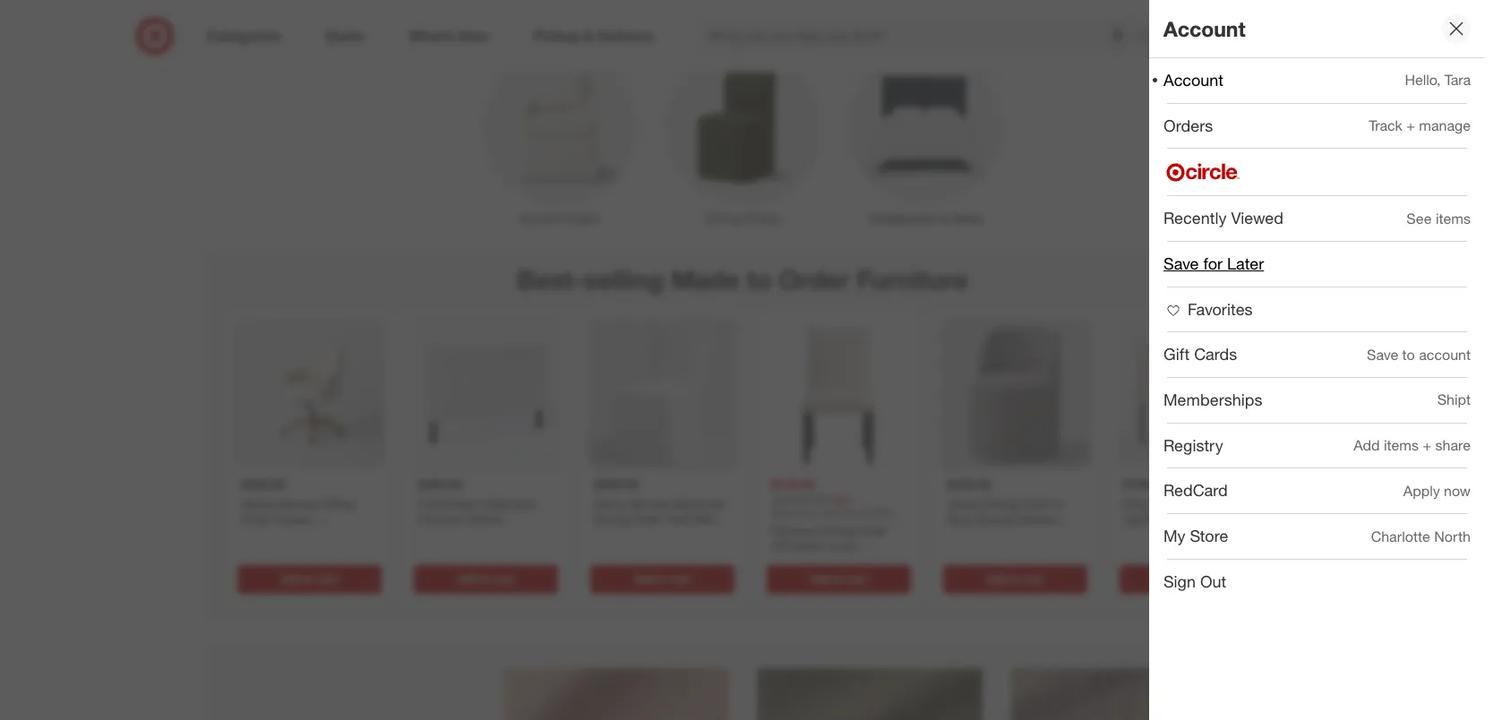 Task type: vqa. For each thing, say whether or not it's contained in the screenshot.
the in
yes



Task type: locate. For each thing, give the bounding box(es) containing it.
- inside $320.00 jessa dining chair in gray boucle milano elephant - threshold™
[[1000, 527, 1005, 542]]

1 vertical spatial save
[[1368, 346, 1399, 364]]

white down slipcover
[[694, 511, 726, 527]]

cart for jessa dining chair in gray boucle milano elephant - threshold™
[[1024, 572, 1045, 585]]

add to cart button
[[237, 565, 382, 593], [414, 565, 558, 593], [591, 565, 735, 593], [767, 565, 911, 593], [944, 565, 1088, 593], [1120, 565, 1265, 593]]

0 vertical spatial save
[[1164, 254, 1200, 273]]

see items
[[1407, 209, 1472, 227]]

add items + share
[[1354, 437, 1472, 455]]

samy skirted slipcover dining chair twill white - threshold™ image
[[587, 318, 738, 469]]

off
[[771, 538, 787, 554]]

dining
[[705, 211, 741, 226], [983, 496, 1019, 511], [594, 511, 630, 527], [820, 523, 855, 538]]

&
[[942, 211, 950, 226]]

add to cart button for santa monica office chair cream - threshold™ designed with studio mcgee
[[237, 565, 382, 593]]

my store
[[1164, 526, 1229, 546]]

chairs inside dining chairs link
[[744, 211, 780, 226]]

to for full/queen halecrest channel tufted headboard cream - threshold™ designed with studio mcgee image
[[481, 572, 491, 585]]

1 horizontal spatial threshold™
[[603, 527, 665, 542]]

5 cart from the left
[[1024, 572, 1045, 585]]

- inside $330.00 santa monica office chair cream - threshold™ designed with studio mcgee
[[315, 511, 320, 527]]

items right see
[[1436, 209, 1472, 227]]

5 add to cart from the left
[[987, 572, 1045, 585]]

white inside $250.00 samy skirted slipcover dining chair twill white - threshold™
[[694, 511, 726, 527]]

chairs
[[563, 211, 599, 226], [744, 211, 780, 226]]

cart
[[317, 572, 338, 585], [494, 572, 515, 585], [671, 572, 692, 585], [847, 572, 868, 585], [1024, 572, 1045, 585], [1200, 572, 1221, 585]]

$350.00 link
[[410, 318, 562, 561]]

3 cart from the left
[[671, 572, 692, 585]]

add
[[1354, 437, 1381, 455], [281, 572, 301, 585], [457, 572, 478, 585], [634, 572, 654, 585], [810, 572, 831, 585], [987, 572, 1007, 585], [1164, 572, 1184, 585]]

1 horizontal spatial white
[[791, 538, 823, 554]]

designed
[[307, 527, 359, 542]]

4 add to cart from the left
[[810, 572, 868, 585]]

furniture down headboards
[[857, 264, 969, 296]]

account
[[1164, 16, 1246, 41], [1164, 70, 1224, 90]]

add to cart button for parsons dining chair off white linen - skyline furniture
[[767, 565, 911, 593]]

threshold™ down skirted
[[603, 527, 665, 542]]

tara
[[1445, 71, 1472, 89]]

cart for samy skirted slipcover dining chair twill white - threshold™
[[671, 572, 692, 585]]

chairs up best-selling made to order furniture
[[744, 211, 780, 226]]

threshold™ down milano at the bottom of page
[[1009, 527, 1071, 542]]

$250.00 samy skirted slipcover dining chair twill white - threshold™
[[594, 476, 726, 542]]

accent
[[520, 211, 560, 226]]

2 chairs from the left
[[744, 211, 780, 226]]

- right linen
[[861, 538, 866, 554]]

+ right 'track'
[[1407, 117, 1416, 135]]

furniture down linen
[[814, 554, 864, 569]]

save for later
[[1164, 254, 1265, 273]]

parsons dining chair off white linen - skyline furniture image
[[764, 318, 915, 469]]

chairs right accent
[[563, 211, 599, 226]]

-
[[315, 511, 320, 527], [594, 527, 599, 542], [1000, 527, 1005, 542], [861, 538, 866, 554]]

1 threshold™ from the left
[[241, 527, 304, 542]]

search
[[1131, 28, 1174, 46]]

- down samy
[[594, 527, 599, 542]]

account up account hello, tara element
[[1164, 16, 1246, 41]]

now
[[1445, 482, 1472, 500]]

1 cart from the left
[[317, 572, 338, 585]]

4 add to cart button from the left
[[767, 565, 911, 593]]

1 add to cart from the left
[[281, 572, 338, 585]]

dining inside parsons dining chair off white linen - skyline furniture
[[820, 523, 855, 538]]

3 add to cart from the left
[[634, 572, 692, 585]]

0 horizontal spatial items
[[1385, 437, 1420, 455]]

furniture
[[857, 264, 969, 296], [814, 554, 864, 569]]

headboards
[[869, 211, 939, 226]]

1 vertical spatial account
[[1164, 70, 1224, 90]]

1 vertical spatial items
[[1385, 437, 1420, 455]]

- down boucle
[[1000, 527, 1005, 542]]

chairs inside accent chairs link
[[563, 211, 599, 226]]

1 chairs from the left
[[563, 211, 599, 226]]

view favorites element
[[1164, 299, 1253, 319]]

save
[[1164, 254, 1200, 273], [1368, 346, 1399, 364]]

shipt
[[1438, 391, 1472, 409]]

sign
[[1164, 572, 1196, 591]]

viewed
[[1232, 208, 1284, 228]]

gift
[[1164, 344, 1190, 364]]

1 add to cart button from the left
[[237, 565, 382, 593]]

account hello, tara element
[[1164, 70, 1224, 90]]

orders
[[1164, 115, 1214, 135]]

threshold™ up studio
[[241, 527, 304, 542]]

add to cart for santa monica office chair cream - threshold™ designed with studio mcgee
[[281, 572, 338, 585]]

headboards & beds link
[[834, 45, 1018, 228]]

to for jessa dining chair in gray boucle milano elephant - threshold™ image
[[1010, 572, 1021, 585]]

1 vertical spatial white
[[791, 538, 823, 554]]

office
[[322, 496, 355, 511]]

jessa
[[947, 496, 980, 511]]

0 vertical spatial items
[[1436, 209, 1472, 227]]

$330.00
[[241, 476, 286, 492]]

1 vertical spatial furniture
[[814, 554, 864, 569]]

add to cart
[[281, 572, 338, 585], [457, 572, 515, 585], [634, 572, 692, 585], [810, 572, 868, 585], [987, 572, 1045, 585], [1164, 572, 1221, 585]]

cards
[[1195, 344, 1238, 364]]

to
[[747, 264, 772, 296], [1403, 346, 1416, 364], [304, 572, 315, 585], [481, 572, 491, 585], [657, 572, 668, 585], [834, 572, 844, 585], [1010, 572, 1021, 585], [1187, 572, 1197, 585]]

0 horizontal spatial threshold™
[[241, 527, 304, 542]]

5 add to cart button from the left
[[944, 565, 1088, 593]]

1 horizontal spatial chairs
[[744, 211, 780, 226]]

save left account
[[1368, 346, 1399, 364]]

chairs for accent chairs
[[563, 211, 599, 226]]

charlotte north
[[1372, 527, 1472, 545]]

account
[[1420, 346, 1472, 364]]

account dialog
[[1150, 0, 1486, 721]]

2 horizontal spatial threshold™
[[1009, 527, 1071, 542]]

0 horizontal spatial +
[[1407, 117, 1416, 135]]

beds
[[953, 211, 983, 226]]

2 cart from the left
[[494, 572, 515, 585]]

threshold™ inside $250.00 samy skirted slipcover dining chair twill white - threshold™
[[603, 527, 665, 542]]

0 vertical spatial white
[[694, 511, 726, 527]]

+
[[1407, 117, 1416, 135], [1424, 437, 1432, 455]]

memberships
[[1164, 390, 1263, 410]]

2 threshold™ from the left
[[603, 527, 665, 542]]

1 vertical spatial +
[[1424, 437, 1432, 455]]

1 horizontal spatial save
[[1368, 346, 1399, 364]]

$250.00
[[594, 476, 639, 492]]

4 cart from the left
[[847, 572, 868, 585]]

$240.00
[[789, 492, 828, 506]]

twill
[[666, 511, 690, 527]]

3 threshold™ from the left
[[1009, 527, 1071, 542]]

jessa dining chair in gray boucle milano elephant - threshold™ image
[[940, 318, 1092, 469]]

add to cart for samy skirted slipcover dining chair twill white - threshold™
[[634, 572, 692, 585]]

accent chairs
[[520, 211, 599, 226]]

in
[[1056, 496, 1065, 511]]

items for registry
[[1385, 437, 1420, 455]]

chair inside $330.00 santa monica office chair cream - threshold™ designed with studio mcgee
[[241, 511, 271, 527]]

hello,
[[1406, 71, 1441, 89]]

0 vertical spatial account
[[1164, 16, 1246, 41]]

$700.00 link
[[1117, 318, 1268, 561]]

0 vertical spatial furniture
[[857, 264, 969, 296]]

threshold™
[[241, 527, 304, 542], [603, 527, 665, 542], [1009, 527, 1071, 542]]

chair inside parsons dining chair off white linen - skyline furniture
[[859, 523, 888, 538]]

0 horizontal spatial white
[[694, 511, 726, 527]]

account up orders
[[1164, 70, 1224, 90]]

store
[[1191, 526, 1229, 546]]

items up apply
[[1385, 437, 1420, 455]]

to for the santa monica office chair cream - threshold™ designed with studio mcgee image
[[304, 572, 315, 585]]

dining up linen
[[820, 523, 855, 538]]

$330.00 santa monica office chair cream - threshold™ designed with studio mcgee
[[241, 476, 359, 558]]

dining up 'made'
[[705, 211, 741, 226]]

save left for
[[1164, 254, 1200, 273]]

santa
[[241, 496, 274, 511]]

add for $320.00
[[987, 572, 1007, 585]]

save for save for later
[[1164, 254, 1200, 273]]

add for $330.00
[[281, 572, 301, 585]]

- inside $250.00 samy skirted slipcover dining chair twill white - threshold™
[[594, 527, 599, 542]]

6 add to cart from the left
[[1164, 572, 1221, 585]]

0 horizontal spatial chairs
[[563, 211, 599, 226]]

to inside "account" dialog
[[1403, 346, 1416, 364]]

headboards & beds
[[869, 211, 983, 226]]

dining down samy
[[594, 511, 630, 527]]

accent chairs link
[[468, 45, 651, 228]]

samy
[[594, 496, 626, 511]]

1 horizontal spatial items
[[1436, 209, 1472, 227]]

chair
[[1022, 496, 1052, 511], [241, 511, 271, 527], [633, 511, 663, 527], [859, 523, 888, 538]]

dining up boucle
[[983, 496, 1019, 511]]

items
[[1436, 209, 1472, 227], [1385, 437, 1420, 455]]

white down parsons
[[791, 538, 823, 554]]

0 horizontal spatial save
[[1164, 254, 1200, 273]]

apply now
[[1404, 482, 1472, 500]]

to for parsons dining chair off white linen - skyline furniture image
[[834, 572, 844, 585]]

3 add to cart button from the left
[[591, 565, 735, 593]]

chair inside $250.00 samy skirted slipcover dining chair twill white - threshold™
[[633, 511, 663, 527]]

- up designed
[[315, 511, 320, 527]]

+ left share at the right bottom of page
[[1424, 437, 1432, 455]]

skyline
[[771, 554, 811, 569]]



Task type: describe. For each thing, give the bounding box(es) containing it.
cart for parsons dining chair off white linen - skyline furniture
[[847, 572, 868, 585]]

my
[[1164, 526, 1186, 546]]

What can we help you find? suggestions appear below search field
[[697, 16, 1144, 56]]

sign out link
[[1150, 560, 1486, 605]]

- inside parsons dining chair off white linen - skyline furniture
[[861, 538, 866, 554]]

dining inside $250.00 samy skirted slipcover dining chair twill white - threshold™
[[594, 511, 630, 527]]

king encino fully upholstered headboard cream linen - threshold™ designed with studio mcgee image
[[1117, 318, 1268, 469]]

skirted
[[629, 496, 670, 511]]

slipcover
[[673, 496, 725, 511]]

hi,
[[1231, 28, 1249, 43]]

$320.00 jessa dining chair in gray boucle milano elephant - threshold™
[[947, 476, 1071, 542]]

save for save to account
[[1368, 346, 1399, 364]]

santa monica office chair cream - threshold™ designed with studio mcgee image
[[234, 318, 385, 469]]

hello, tara
[[1406, 71, 1472, 89]]

$350.00
[[418, 476, 462, 492]]

save for later link
[[1150, 242, 1486, 286]]

chairs for dining chairs
[[744, 211, 780, 226]]

see
[[1407, 209, 1433, 227]]

recently
[[1164, 208, 1227, 228]]

$216.00 reg $240.00 sale
[[771, 476, 852, 506]]

$216.00
[[771, 476, 815, 492]]

parsons dining chair off white linen - skyline furniture
[[771, 523, 888, 569]]

favorites link
[[1150, 287, 1486, 332]]

selling
[[584, 264, 664, 296]]

sign out
[[1164, 572, 1227, 591]]

parsons
[[771, 523, 816, 538]]

studio
[[268, 543, 304, 558]]

2 add to cart button from the left
[[414, 565, 558, 593]]

$320.00
[[947, 476, 992, 492]]

carousel region
[[205, 250, 1281, 640]]

1 account from the top
[[1164, 16, 1246, 41]]

north
[[1435, 527, 1472, 545]]

add for $250.00
[[634, 572, 654, 585]]

gift cards
[[1164, 344, 1238, 364]]

made
[[671, 264, 740, 296]]

to for samy skirted slipcover dining chair twill white - threshold™ image
[[657, 572, 668, 585]]

0 vertical spatial +
[[1407, 117, 1416, 135]]

add to cart for jessa dining chair in gray boucle milano elephant - threshold™
[[987, 572, 1045, 585]]

order
[[779, 264, 850, 296]]

6 add to cart button from the left
[[1120, 565, 1265, 593]]

milano
[[1020, 511, 1057, 527]]

items for recently viewed
[[1436, 209, 1472, 227]]

out
[[1201, 572, 1227, 591]]

save to account
[[1368, 346, 1472, 364]]

add for $700.00
[[1164, 572, 1184, 585]]

threshold™ inside $330.00 santa monica office chair cream - threshold™ designed with studio mcgee
[[241, 527, 304, 542]]

hi, link
[[1187, 16, 1299, 56]]

boucle
[[977, 511, 1016, 527]]

mcgee
[[307, 543, 348, 558]]

reg
[[771, 492, 786, 506]]

2 account from the top
[[1164, 70, 1224, 90]]

dining chairs
[[705, 211, 780, 226]]

later
[[1228, 254, 1265, 273]]

full/queen halecrest channel tufted headboard cream - threshold™ designed with studio mcgee image
[[410, 318, 562, 469]]

elephant
[[947, 527, 997, 542]]

monica
[[277, 496, 318, 511]]

add to cart button for jessa dining chair in gray boucle milano elephant - threshold™
[[944, 565, 1088, 593]]

favorites
[[1188, 299, 1253, 319]]

linen
[[827, 538, 857, 554]]

threshold™ inside $320.00 jessa dining chair in gray boucle milano elephant - threshold™
[[1009, 527, 1071, 542]]

registry
[[1164, 435, 1224, 455]]

track
[[1370, 117, 1403, 135]]

2 add to cart from the left
[[457, 572, 515, 585]]

best-
[[517, 264, 584, 296]]

charlotte
[[1372, 527, 1431, 545]]

furniture inside parsons dining chair off white linen - skyline furniture
[[814, 554, 864, 569]]

gray
[[947, 511, 974, 527]]

$700.00
[[1124, 476, 1168, 492]]

search button
[[1131, 16, 1174, 59]]

sale
[[831, 492, 852, 506]]

manage
[[1420, 117, 1472, 135]]

6 cart from the left
[[1200, 572, 1221, 585]]

recently viewed
[[1164, 208, 1284, 228]]

add inside "account" dialog
[[1354, 437, 1381, 455]]

cart for santa monica office chair cream - threshold™ designed with studio mcgee
[[317, 572, 338, 585]]

with
[[241, 543, 264, 558]]

track + manage
[[1370, 117, 1472, 135]]

add for $350.00
[[457, 572, 478, 585]]

to for king encino fully upholstered headboard cream linen - threshold™ designed with studio mcgee image
[[1187, 572, 1197, 585]]

best-selling made to order furniture
[[517, 264, 969, 296]]

redcard
[[1164, 481, 1228, 500]]

share
[[1436, 437, 1472, 455]]

1 horizontal spatial +
[[1424, 437, 1432, 455]]

add to cart button for samy skirted slipcover dining chair twill white - threshold™
[[591, 565, 735, 593]]

cream
[[274, 511, 312, 527]]

dining inside $320.00 jessa dining chair in gray boucle milano elephant - threshold™
[[983, 496, 1019, 511]]

for
[[1204, 254, 1223, 273]]

dining chairs link
[[651, 45, 834, 228]]

white inside parsons dining chair off white linen - skyline furniture
[[791, 538, 823, 554]]

add to cart for parsons dining chair off white linen - skyline furniture
[[810, 572, 868, 585]]

chair inside $320.00 jessa dining chair in gray boucle milano elephant - threshold™
[[1022, 496, 1052, 511]]

apply
[[1404, 482, 1441, 500]]



